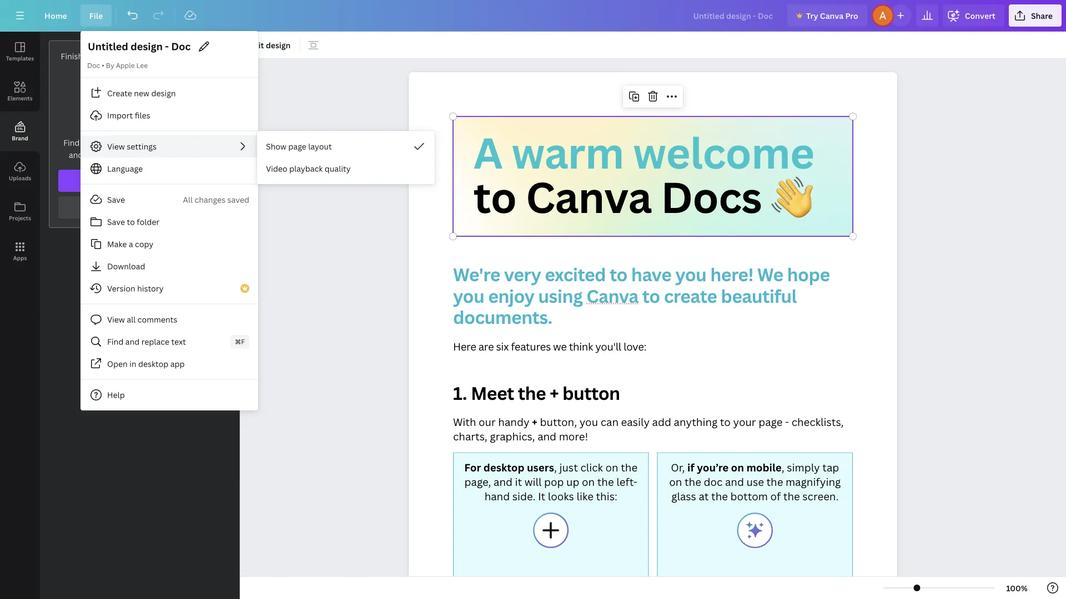 Task type: vqa. For each thing, say whether or not it's contained in the screenshot.
right Try Canva Pro
yes



Task type: locate. For each thing, give the bounding box(es) containing it.
are
[[479, 340, 494, 354]]

0 vertical spatial pro
[[846, 10, 859, 21]]

up right the set
[[114, 202, 124, 213]]

canva inside main 'menu bar'
[[820, 10, 844, 21]]

brand up 'uploads' button
[[12, 134, 28, 142]]

make
[[107, 239, 127, 250]]

1 horizontal spatial try canva pro button
[[788, 4, 868, 27]]

1 vertical spatial add
[[653, 415, 672, 429]]

edit design
[[249, 40, 291, 50]]

pro inside main 'menu bar'
[[846, 10, 859, 21]]

share
[[1032, 10, 1053, 21]]

button,
[[540, 415, 577, 429]]

None text field
[[409, 72, 898, 600]]

in
[[171, 137, 178, 148], [130, 359, 136, 370]]

add up 'language'
[[114, 150, 128, 160]]

and inside finish setting up your brand kit and brand templates
[[180, 51, 194, 61]]

save down the set
[[107, 217, 125, 227]]

and
[[180, 51, 194, 61], [69, 150, 83, 160], [125, 337, 140, 347], [538, 430, 557, 444]]

view inside button
[[107, 315, 125, 325]]

1 horizontal spatial you
[[580, 415, 598, 429]]

+ right handy
[[532, 415, 538, 429]]

+ for the
[[550, 382, 559, 406]]

add right easily
[[653, 415, 672, 429]]

0 vertical spatial all
[[82, 137, 90, 148]]

view down version
[[107, 315, 125, 325]]

design right edit
[[266, 40, 291, 50]]

view inside dropdown button
[[107, 141, 125, 152]]

view all comments
[[107, 315, 177, 325]]

1 vertical spatial try
[[120, 176, 132, 186]]

page
[[288, 141, 307, 152], [759, 415, 783, 429]]

0 horizontal spatial try canva pro
[[120, 176, 172, 186]]

1 vertical spatial in
[[130, 359, 136, 370]]

projects
[[9, 214, 31, 222]]

0 vertical spatial templates
[[6, 54, 34, 62]]

0 vertical spatial try
[[807, 10, 819, 21]]

here
[[453, 340, 476, 354]]

apps button
[[0, 232, 40, 272]]

hope
[[787, 263, 830, 287]]

none text field containing a warm welcome
[[409, 72, 898, 600]]

excited
[[545, 263, 606, 287]]

we
[[758, 263, 784, 287]]

create new design
[[107, 88, 176, 99]]

welcome
[[634, 124, 815, 181]]

-
[[786, 415, 789, 429]]

all left comments
[[127, 315, 136, 325]]

designs.
[[180, 150, 211, 160]]

1 vertical spatial pro
[[159, 176, 172, 186]]

try canva pro for try canva pro button to the top
[[807, 10, 859, 21]]

file
[[89, 10, 103, 21]]

0 horizontal spatial templates
[[6, 54, 34, 62]]

set up your brand kit
[[99, 202, 180, 213]]

to inside button
[[127, 217, 135, 227]]

show
[[266, 141, 287, 152]]

video playback quality
[[266, 164, 351, 174]]

view settings button
[[81, 136, 258, 158]]

to
[[151, 150, 159, 160], [474, 168, 517, 226], [127, 217, 135, 227], [610, 263, 628, 287], [643, 284, 660, 308], [720, 415, 731, 429]]

0 horizontal spatial add
[[114, 150, 128, 160]]

2 save from the top
[[107, 217, 125, 227]]

1 horizontal spatial all
[[127, 315, 136, 325]]

your
[[124, 51, 141, 61], [102, 137, 119, 148], [161, 150, 178, 160], [126, 202, 143, 213], [734, 415, 756, 429]]

page inside button
[[288, 141, 307, 152]]

and down button,
[[538, 430, 557, 444]]

anything
[[674, 415, 718, 429]]

text
[[171, 337, 186, 347]]

add
[[114, 150, 128, 160], [653, 415, 672, 429]]

1 horizontal spatial pro
[[846, 10, 859, 21]]

in left one
[[171, 137, 178, 148]]

all for find
[[82, 137, 90, 148]]

0 horizontal spatial try
[[120, 176, 132, 186]]

all left of
[[82, 137, 90, 148]]

0 vertical spatial find
[[63, 137, 80, 148]]

with
[[453, 415, 476, 429]]

2 view from the top
[[107, 315, 125, 325]]

save to folder
[[107, 217, 160, 227]]

1 horizontal spatial page
[[759, 415, 783, 429]]

view right of
[[107, 141, 125, 152]]

can
[[601, 415, 619, 429]]

show page layout
[[266, 141, 332, 152]]

100% button
[[999, 580, 1036, 598]]

kit right lee
[[168, 51, 178, 61]]

save inside button
[[107, 217, 125, 227]]

1 horizontal spatial in
[[171, 137, 178, 148]]

page right show
[[288, 141, 307, 152]]

make a copy
[[107, 239, 153, 250]]

0 vertical spatial in
[[171, 137, 178, 148]]

0 vertical spatial add
[[114, 150, 128, 160]]

1 horizontal spatial +
[[550, 382, 559, 406]]

your inside set up your brand kit button
[[126, 202, 143, 213]]

1 horizontal spatial templates
[[120, 63, 159, 74]]

1 vertical spatial +
[[532, 415, 538, 429]]

1 vertical spatial all
[[127, 315, 136, 325]]

0 horizontal spatial pro
[[159, 176, 172, 186]]

1 vertical spatial kit
[[169, 202, 180, 213]]

your inside finish setting up your brand kit and brand templates
[[124, 51, 141, 61]]

and inside find all of your brand assets in one place and quickly add them to your designs.
[[69, 150, 83, 160]]

0 vertical spatial up
[[113, 51, 122, 61]]

you
[[676, 263, 707, 287], [453, 284, 485, 308], [580, 415, 598, 429]]

1 horizontal spatial try
[[807, 10, 819, 21]]

video
[[266, 164, 288, 174]]

1 vertical spatial up
[[114, 202, 124, 213]]

find inside find all of your brand assets in one place and quickly add them to your designs.
[[63, 137, 80, 148]]

in inside find all of your brand assets in one place and quickly add them to your designs.
[[171, 137, 178, 148]]

changes
[[195, 195, 226, 205]]

six
[[496, 340, 509, 354]]

1 horizontal spatial try canva pro
[[807, 10, 859, 21]]

easily
[[621, 415, 650, 429]]

design right new on the top left of the page
[[151, 88, 176, 99]]

you left enjoy
[[453, 284, 485, 308]]

save up save to folder at the top
[[107, 195, 125, 205]]

0 vertical spatial save
[[107, 195, 125, 205]]

and up 'create new design' button
[[180, 51, 194, 61]]

brand inside brand button
[[12, 134, 28, 142]]

1 vertical spatial templates
[[120, 63, 159, 74]]

enjoy
[[488, 284, 535, 308]]

canva inside we're very excited to have you here! we hope you enjoy using canva to create beautiful documents.
[[587, 284, 639, 308]]

1 horizontal spatial find
[[107, 337, 124, 347]]

finish setting up your brand kit and brand templates
[[61, 51, 219, 74]]

quickly
[[85, 150, 112, 160]]

+
[[550, 382, 559, 406], [532, 415, 538, 429]]

create new design button
[[81, 82, 258, 104]]

here!
[[711, 263, 754, 287]]

1 vertical spatial design
[[151, 88, 176, 99]]

up inside button
[[114, 202, 124, 213]]

beautiful
[[721, 284, 797, 308]]

think
[[569, 340, 593, 354]]

1 view from the top
[[107, 141, 125, 152]]

save
[[107, 195, 125, 205], [107, 217, 125, 227]]

0 horizontal spatial all
[[82, 137, 90, 148]]

0 horizontal spatial in
[[130, 359, 136, 370]]

save to folder button
[[81, 211, 258, 233]]

Design title text field
[[87, 38, 192, 56]]

1 vertical spatial view
[[107, 315, 125, 325]]

+ right the on the bottom
[[550, 382, 559, 406]]

files
[[135, 110, 150, 121]]

0 vertical spatial page
[[288, 141, 307, 152]]

app
[[170, 359, 185, 370]]

charts,
[[453, 430, 488, 444]]

documents.
[[453, 305, 553, 330]]

brand button
[[0, 112, 40, 152]]

find up open
[[107, 337, 124, 347]]

0 vertical spatial kit
[[168, 51, 178, 61]]

templates up elements button
[[6, 54, 34, 62]]

1 horizontal spatial design
[[266, 40, 291, 50]]

1 horizontal spatial add
[[653, 415, 672, 429]]

to canva docs 👋
[[474, 168, 813, 226]]

our
[[479, 415, 496, 429]]

0 horizontal spatial design
[[151, 88, 176, 99]]

language
[[107, 164, 143, 174]]

0 vertical spatial +
[[550, 382, 559, 406]]

kit
[[168, 51, 178, 61], [169, 202, 180, 213]]

brand inside set up your brand kit button
[[145, 202, 168, 213]]

0 horizontal spatial page
[[288, 141, 307, 152]]

more!
[[559, 430, 588, 444]]

1 vertical spatial page
[[759, 415, 783, 429]]

to inside find all of your brand assets in one place and quickly add them to your designs.
[[151, 150, 159, 160]]

you left can
[[580, 415, 598, 429]]

find left of
[[63, 137, 80, 148]]

open in desktop app
[[107, 359, 185, 370]]

0 horizontal spatial +
[[532, 415, 538, 429]]

0 vertical spatial view
[[107, 141, 125, 152]]

100%
[[1007, 584, 1028, 594]]

download
[[107, 261, 145, 272]]

try canva pro inside main 'menu bar'
[[807, 10, 859, 21]]

1 save from the top
[[107, 195, 125, 205]]

view
[[107, 141, 125, 152], [107, 315, 125, 325]]

0 vertical spatial try canva pro
[[807, 10, 859, 21]]

up
[[113, 51, 122, 61], [114, 202, 124, 213]]

version history button
[[81, 278, 258, 300]]

try for try canva pro button to the top
[[807, 10, 819, 21]]

uploads
[[9, 174, 31, 182]]

save for save to folder
[[107, 217, 125, 227]]

all inside button
[[127, 315, 136, 325]]

edit
[[249, 40, 264, 50]]

1 vertical spatial find
[[107, 337, 124, 347]]

1 vertical spatial try canva pro
[[120, 176, 172, 186]]

version
[[107, 284, 135, 294]]

try inside main 'menu bar'
[[807, 10, 819, 21]]

playback
[[289, 164, 323, 174]]

up right setting
[[113, 51, 122, 61]]

apps
[[13, 254, 27, 262]]

page left -
[[759, 415, 783, 429]]

Design title text field
[[685, 4, 783, 27]]

layout
[[308, 141, 332, 152]]

1 vertical spatial save
[[107, 217, 125, 227]]

brand up folder on the left top
[[145, 202, 168, 213]]

projects button
[[0, 192, 40, 232]]

kit left all
[[169, 202, 180, 213]]

elements button
[[0, 72, 40, 112]]

templates down design title text box
[[120, 63, 159, 74]]

you'll
[[596, 340, 622, 354]]

help
[[107, 390, 125, 401]]

hide image
[[239, 289, 247, 342]]

all inside find all of your brand assets in one place and quickly add them to your designs.
[[82, 137, 90, 148]]

templates button
[[0, 32, 40, 72]]

you right have
[[676, 263, 707, 287]]

pro for bottom try canva pro button
[[159, 176, 172, 186]]

0 horizontal spatial try canva pro button
[[58, 170, 221, 192]]

you inside button, you can easily add anything to your page - checklists, charts, graphics, and more!
[[580, 415, 598, 429]]

by
[[106, 61, 114, 70]]

0 horizontal spatial find
[[63, 137, 80, 148]]

add inside button, you can easily add anything to your page - checklists, charts, graphics, and more!
[[653, 415, 672, 429]]

in inside button
[[130, 359, 136, 370]]

assets
[[145, 137, 169, 148]]

view for view settings
[[107, 141, 125, 152]]

in right open
[[130, 359, 136, 370]]

find all of your brand assets in one place and quickly add them to your designs.
[[63, 137, 216, 160]]

and left quickly
[[69, 150, 83, 160]]

help button
[[81, 384, 258, 407]]



Task type: describe. For each thing, give the bounding box(es) containing it.
0 vertical spatial design
[[266, 40, 291, 50]]

using
[[538, 284, 583, 308]]

open in desktop app button
[[81, 353, 258, 376]]

view for view all comments
[[107, 315, 125, 325]]

edit design button
[[244, 36, 295, 54]]

we're very excited to have you here! we hope you enjoy using canva to create beautiful documents.
[[453, 263, 834, 330]]

comments
[[138, 315, 177, 325]]

share button
[[1009, 4, 1062, 27]]

view settings
[[107, 141, 157, 152]]

new
[[134, 88, 149, 99]]

convert button
[[943, 4, 1005, 27]]

set
[[99, 202, 112, 213]]

finish
[[61, 51, 83, 61]]

apple
[[116, 61, 135, 70]]

all changes saved
[[183, 195, 249, 205]]

page inside button, you can easily add anything to your page - checklists, charts, graphics, and more!
[[759, 415, 783, 429]]

templates inside finish setting up your brand kit and brand templates
[[120, 63, 159, 74]]

kit inside button
[[169, 202, 180, 213]]

doc
[[87, 61, 100, 70]]

language button
[[81, 158, 258, 180]]

+ for handy
[[532, 415, 538, 429]]

lee
[[136, 61, 148, 70]]

we're
[[453, 263, 500, 287]]

have
[[632, 263, 672, 287]]

features
[[511, 340, 551, 354]]

0 vertical spatial try canva pro button
[[788, 4, 868, 27]]

we
[[553, 340, 567, 354]]

here are six features we think you'll love:
[[453, 340, 647, 354]]

0 horizontal spatial you
[[453, 284, 485, 308]]

add inside find all of your brand assets in one place and quickly add them to your designs.
[[114, 150, 128, 160]]

1 vertical spatial try canva pro button
[[58, 170, 221, 192]]

home
[[44, 10, 67, 21]]

by apple lee
[[106, 61, 148, 70]]

elements
[[7, 94, 33, 102]]

graphics,
[[490, 430, 535, 444]]

convert
[[965, 10, 996, 21]]

all for view
[[127, 315, 136, 325]]

view all comments button
[[81, 309, 258, 331]]

button, you can easily add anything to your page - checklists, charts, graphics, and more!
[[453, 415, 847, 444]]

all
[[183, 195, 193, 205]]

brand right apple
[[143, 51, 166, 61]]

very
[[504, 263, 541, 287]]

and inside button, you can easily add anything to your page - checklists, charts, graphics, and more!
[[538, 430, 557, 444]]

replace
[[141, 337, 169, 347]]

your inside button, you can easily add anything to your page - checklists, charts, graphics, and more!
[[734, 415, 756, 429]]

save for save
[[107, 195, 125, 205]]

import
[[107, 110, 133, 121]]

warm
[[512, 124, 624, 181]]

saved
[[227, 195, 249, 205]]

1.
[[453, 382, 467, 406]]

a warm welcome
[[474, 124, 815, 181]]

place
[[196, 137, 216, 148]]

find for find all of your brand assets in one place and quickly add them to your designs.
[[63, 137, 80, 148]]

quality
[[325, 164, 351, 174]]

and left replace
[[125, 337, 140, 347]]

of
[[92, 137, 100, 148]]

2 horizontal spatial you
[[676, 263, 707, 287]]

history
[[137, 284, 164, 294]]

side panel tab list
[[0, 32, 40, 272]]

video playback quality button
[[257, 158, 435, 180]]

try canva pro for bottom try canva pro button
[[120, 176, 172, 186]]

download button
[[81, 256, 258, 278]]

kit inside finish setting up your brand kit and brand templates
[[168, 51, 178, 61]]

a
[[474, 124, 503, 181]]

up inside finish setting up your brand kit and brand templates
[[113, 51, 122, 61]]

brand up 'create new design' button
[[196, 51, 219, 61]]

pro for try canva pro button to the top
[[846, 10, 859, 21]]

brand
[[121, 137, 143, 148]]

love:
[[624, 340, 647, 354]]

1. meet the + button
[[453, 382, 620, 406]]

import files
[[107, 110, 150, 121]]

handy
[[499, 415, 530, 429]]

one
[[180, 137, 194, 148]]

find for find and replace text
[[107, 337, 124, 347]]

find and replace text
[[107, 337, 186, 347]]

home link
[[36, 4, 76, 27]]

meet
[[471, 382, 514, 406]]

create
[[107, 88, 132, 99]]

try for bottom try canva pro button
[[120, 176, 132, 186]]

main menu bar
[[0, 0, 1067, 32]]

create
[[664, 284, 717, 308]]

a
[[129, 239, 133, 250]]

templates inside button
[[6, 54, 34, 62]]

to inside button, you can easily add anything to your page - checklists, charts, graphics, and more!
[[720, 415, 731, 429]]

setting
[[85, 51, 111, 61]]

👋
[[771, 168, 813, 226]]

settings
[[127, 141, 157, 152]]



